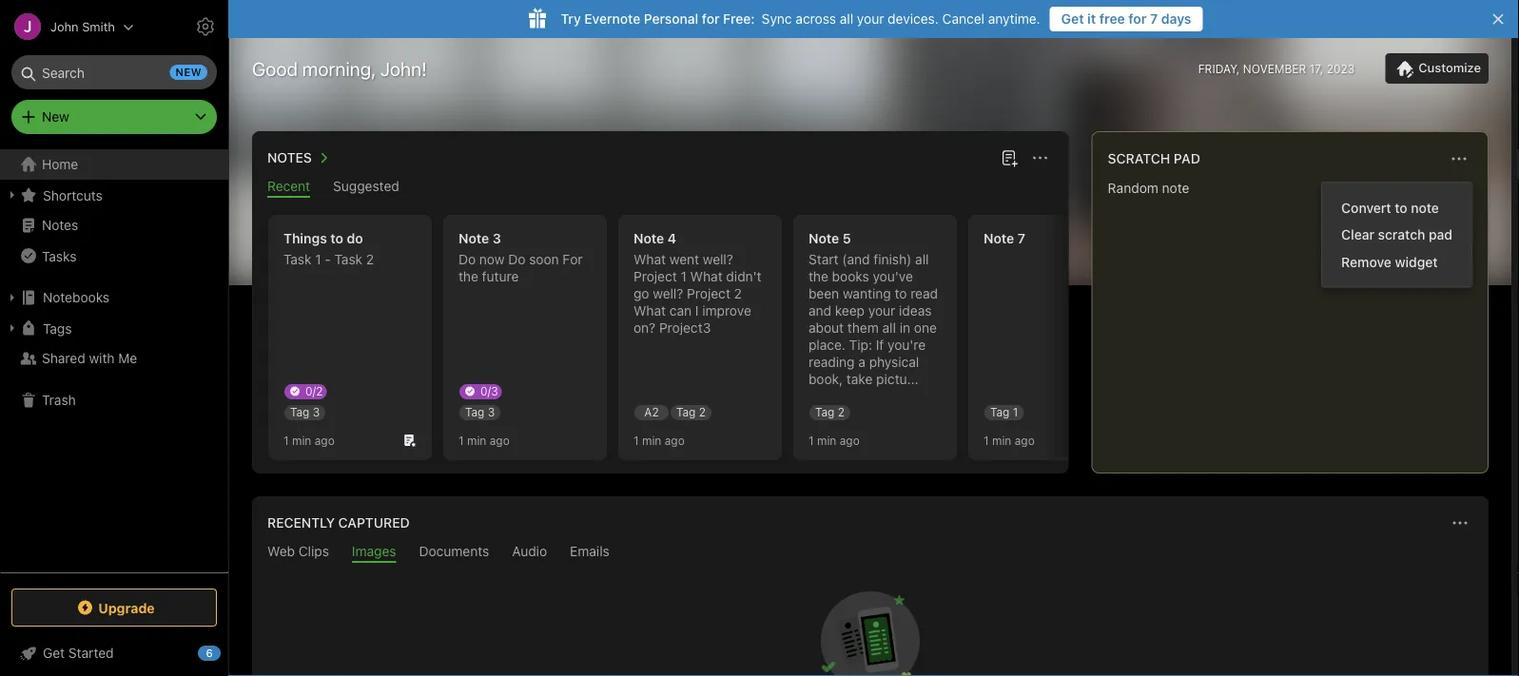 Task type: vqa. For each thing, say whether or not it's contained in the screenshot.
fifth 'ago' from the left
yes



Task type: locate. For each thing, give the bounding box(es) containing it.
1 vertical spatial what
[[690, 269, 723, 284]]

what up on?
[[634, 303, 666, 319]]

2 tag 3 from the left
[[465, 406, 495, 419]]

get left started
[[43, 646, 65, 661]]

trash link
[[0, 385, 227, 416]]

1 horizontal spatial task
[[335, 252, 363, 267]]

note for note 3
[[459, 231, 489, 246]]

2 vertical spatial to
[[895, 286, 907, 302]]

sync
[[762, 11, 792, 27]]

all right "finish)"
[[915, 252, 929, 267]]

recently captured button
[[264, 512, 410, 535]]

pictu...
[[876, 372, 919, 387]]

2 note from the left
[[634, 231, 664, 246]]

get for get started
[[43, 646, 65, 661]]

tab list for notes
[[256, 178, 1065, 198]]

1 min ago down 0/3
[[459, 434, 510, 447]]

tag
[[290, 406, 310, 419], [465, 406, 485, 419], [677, 406, 696, 419], [815, 406, 835, 419], [990, 406, 1010, 419]]

2 tab list from the top
[[256, 544, 1485, 563]]

your
[[857, 11, 884, 27], [869, 303, 896, 319]]

1 vertical spatial your
[[869, 303, 896, 319]]

7 inside button
[[1150, 11, 1158, 27]]

0 vertical spatial get
[[1062, 11, 1084, 27]]

for left free:
[[702, 11, 720, 27]]

4
[[668, 231, 677, 246]]

min
[[292, 434, 311, 447], [467, 434, 487, 447], [642, 434, 662, 447], [817, 434, 837, 447], [992, 434, 1012, 447]]

notes
[[267, 150, 312, 166], [42, 217, 78, 233]]

5 ago from the left
[[1015, 434, 1035, 447]]

friday,
[[1199, 62, 1240, 75]]

0 vertical spatial tab list
[[256, 178, 1065, 198]]

1 tab list from the top
[[256, 178, 1065, 198]]

1 horizontal spatial tag 2
[[815, 406, 845, 419]]

3 min from the left
[[642, 434, 662, 447]]

3 note from the left
[[809, 231, 839, 246]]

what down 'went'
[[690, 269, 723, 284]]

trash
[[42, 392, 76, 408]]

do up 'future' at left
[[508, 252, 526, 267]]

2 horizontal spatial to
[[1395, 200, 1408, 216]]

project3
[[659, 320, 711, 336]]

a2
[[644, 406, 659, 419]]

well? up didn't
[[703, 252, 733, 267]]

min down a2
[[642, 434, 662, 447]]

get inside button
[[1062, 11, 1084, 27]]

tag 3 down 0/3
[[465, 406, 495, 419]]

0 vertical spatial 7
[[1150, 11, 1158, 27]]

what left 'went'
[[634, 252, 666, 267]]

note inside note 5 start (and finish) all the books you've been wanting to read and keep your ideas about them all in one place. tip: if you're reading a physical book, take pictu...
[[809, 231, 839, 246]]

your down wanting
[[869, 303, 896, 319]]

1 vertical spatial well?
[[653, 286, 684, 302]]

min down '0/2'
[[292, 434, 311, 447]]

tag 2 down book,
[[815, 406, 845, 419]]

all
[[840, 11, 854, 27], [915, 252, 929, 267], [883, 320, 896, 336]]

remove widget
[[1342, 254, 1438, 270]]

note 5 start (and finish) all the books you've been wanting to read and keep your ideas about them all in one place. tip: if you're reading a physical book, take pictu...
[[809, 231, 938, 387]]

1 min ago down a2
[[634, 434, 685, 447]]

tab list containing web clips
[[256, 544, 1485, 563]]

well?
[[703, 252, 733, 267], [653, 286, 684, 302]]

to inside things to do task 1 - task 2
[[330, 231, 344, 246]]

convert to note
[[1342, 200, 1440, 216]]

1 vertical spatial to
[[330, 231, 344, 246]]

get left it
[[1062, 11, 1084, 27]]

1 vertical spatial all
[[915, 252, 929, 267]]

expand notebooks image
[[5, 290, 20, 305]]

ideas
[[899, 303, 932, 319]]

2 down book,
[[838, 406, 845, 419]]

5 1 min ago from the left
[[984, 434, 1035, 447]]

3 ago from the left
[[665, 434, 685, 447]]

book,
[[809, 372, 843, 387]]

1 min ago down tag 1
[[984, 434, 1035, 447]]

0 horizontal spatial the
[[459, 269, 478, 284]]

task down things
[[284, 252, 312, 267]]

Search text field
[[25, 55, 204, 89]]

all left in
[[883, 320, 896, 336]]

1 horizontal spatial more actions image
[[1449, 512, 1472, 535]]

1
[[315, 252, 321, 267], [681, 269, 687, 284], [1013, 406, 1018, 419], [284, 434, 289, 447], [459, 434, 464, 447], [634, 434, 639, 447], [809, 434, 814, 447], [984, 434, 989, 447]]

project up i at the top
[[687, 286, 731, 302]]

all right across
[[840, 11, 854, 27]]

suggested tab
[[333, 178, 399, 198]]

0 vertical spatial more actions image
[[1029, 147, 1052, 169]]

ago for tag 1
[[1015, 434, 1035, 447]]

17,
[[1310, 62, 1324, 75]]

3 down 0/3
[[488, 406, 495, 419]]

to down you've
[[895, 286, 907, 302]]

3 1 min ago from the left
[[634, 434, 685, 447]]

audio tab
[[512, 544, 547, 563]]

recent tab panel
[[252, 198, 1520, 474]]

recently
[[267, 515, 335, 531]]

2 horizontal spatial all
[[915, 252, 929, 267]]

0/3
[[481, 384, 498, 398]]

notes up "tasks"
[[42, 217, 78, 233]]

1 horizontal spatial the
[[809, 269, 829, 284]]

1 horizontal spatial to
[[895, 286, 907, 302]]

to left do
[[330, 231, 344, 246]]

anytime.
[[988, 11, 1041, 27]]

to inside the dropdown list menu
[[1395, 200, 1408, 216]]

ago for tag 2
[[840, 434, 860, 447]]

More actions field
[[1027, 145, 1054, 171], [1446, 146, 1473, 172], [1447, 510, 1474, 537]]

note 3 do now do soon for the future
[[459, 231, 583, 284]]

2 for from the left
[[1129, 11, 1147, 27]]

1 for from the left
[[702, 11, 720, 27]]

2 right a2
[[699, 406, 706, 419]]

recent
[[267, 178, 310, 194]]

1 horizontal spatial 7
[[1150, 11, 1158, 27]]

4 ago from the left
[[840, 434, 860, 447]]

for inside button
[[1129, 11, 1147, 27]]

1 horizontal spatial for
[[1129, 11, 1147, 27]]

the inside note 3 do now do soon for the future
[[459, 269, 478, 284]]

1 horizontal spatial notes
[[267, 150, 312, 166]]

2 1 min ago from the left
[[459, 434, 510, 447]]

didn't
[[726, 269, 762, 284]]

0 horizontal spatial for
[[702, 11, 720, 27]]

1 min ago down book,
[[809, 434, 860, 447]]

tasks button
[[0, 241, 227, 271]]

1 horizontal spatial all
[[883, 320, 896, 336]]

6
[[206, 647, 213, 660]]

scratch pad
[[1108, 151, 1201, 167]]

documents
[[419, 544, 489, 559]]

tag 1
[[990, 406, 1018, 419]]

min down book,
[[817, 434, 837, 447]]

7 inside recent tab panel
[[1018, 231, 1026, 246]]

notes up recent
[[267, 150, 312, 166]]

1 ago from the left
[[315, 434, 335, 447]]

0 vertical spatial to
[[1395, 200, 1408, 216]]

1 vertical spatial more actions image
[[1449, 512, 1472, 535]]

to left 'note'
[[1395, 200, 1408, 216]]

0 vertical spatial notes
[[267, 150, 312, 166]]

7
[[1150, 11, 1158, 27], [1018, 231, 1026, 246]]

your left devices.
[[857, 11, 884, 27]]

3 inside note 3 do now do soon for the future
[[493, 231, 501, 246]]

3 down '0/2'
[[313, 406, 320, 419]]

tag 2
[[677, 406, 706, 419], [815, 406, 845, 419]]

0 horizontal spatial do
[[459, 252, 476, 267]]

suggested
[[333, 178, 399, 194]]

shortcuts
[[43, 187, 103, 203]]

the down start
[[809, 269, 829, 284]]

get inside help and learning task checklist field
[[43, 646, 65, 661]]

pad
[[1429, 227, 1453, 243]]

0 horizontal spatial task
[[284, 252, 312, 267]]

for for 7
[[1129, 11, 1147, 27]]

do left now at the top
[[459, 252, 476, 267]]

0 horizontal spatial 7
[[1018, 231, 1026, 246]]

with
[[89, 351, 115, 366]]

min down tag 1
[[992, 434, 1012, 447]]

tab list for recently captured
[[256, 544, 1485, 563]]

1 task from the left
[[284, 252, 312, 267]]

more actions image
[[1029, 147, 1052, 169], [1449, 512, 1472, 535]]

2023
[[1327, 62, 1355, 75]]

2 right -
[[366, 252, 374, 267]]

2
[[366, 252, 374, 267], [734, 286, 742, 302], [699, 406, 706, 419], [838, 406, 845, 419]]

notebooks link
[[0, 283, 227, 313]]

the left 'future' at left
[[459, 269, 478, 284]]

0 vertical spatial what
[[634, 252, 666, 267]]

recent tab
[[267, 178, 310, 198]]

1 vertical spatial 7
[[1018, 231, 1026, 246]]

future
[[482, 269, 519, 284]]

tree
[[0, 149, 228, 572]]

home
[[42, 157, 78, 172]]

4 min from the left
[[817, 434, 837, 447]]

emails
[[570, 544, 610, 559]]

you've
[[873, 269, 913, 284]]

3
[[493, 231, 501, 246], [313, 406, 320, 419], [488, 406, 495, 419]]

1 vertical spatial notes
[[42, 217, 78, 233]]

tab list
[[256, 178, 1065, 198], [256, 544, 1485, 563]]

note
[[1411, 200, 1440, 216]]

0 horizontal spatial get
[[43, 646, 65, 661]]

go
[[634, 286, 649, 302]]

2 task from the left
[[335, 252, 363, 267]]

reading
[[809, 354, 855, 370]]

web clips
[[267, 544, 329, 559]]

2 inside note 4 what went well? project 1 what didn't go well? project 2 what can i improve on? project3
[[734, 286, 742, 302]]

4 1 min ago from the left
[[809, 434, 860, 447]]

0 horizontal spatial well?
[[653, 286, 684, 302]]

well? up can
[[653, 286, 684, 302]]

5 min from the left
[[992, 434, 1012, 447]]

1 vertical spatial project
[[687, 286, 731, 302]]

3 up now at the top
[[493, 231, 501, 246]]

2 the from the left
[[809, 269, 829, 284]]

start
[[809, 252, 839, 267]]

for right the 'free'
[[1129, 11, 1147, 27]]

tag 2 right a2
[[677, 406, 706, 419]]

1 min ago down '0/2'
[[284, 434, 335, 447]]

0 horizontal spatial to
[[330, 231, 344, 246]]

tab list containing recent
[[256, 178, 1065, 198]]

note inside note 4 what went well? project 1 what didn't go well? project 2 what can i improve on? project3
[[634, 231, 664, 246]]

task right -
[[335, 252, 363, 267]]

1 vertical spatial tab list
[[256, 544, 1485, 563]]

1 tag 3 from the left
[[290, 406, 320, 419]]

0 vertical spatial well?
[[703, 252, 733, 267]]

settings image
[[194, 15, 217, 38]]

good
[[252, 57, 298, 79]]

pad
[[1174, 151, 1201, 167]]

0 vertical spatial project
[[634, 269, 677, 284]]

1 horizontal spatial tag 3
[[465, 406, 495, 419]]

john
[[50, 20, 79, 34]]

good morning, john!
[[252, 57, 427, 79]]

note
[[459, 231, 489, 246], [634, 231, 664, 246], [809, 231, 839, 246], [984, 231, 1015, 246]]

1 the from the left
[[459, 269, 478, 284]]

note inside note 3 do now do soon for the future
[[459, 231, 489, 246]]

0 vertical spatial all
[[840, 11, 854, 27]]

things to do task 1 - task 2
[[284, 231, 374, 267]]

tag 3 down '0/2'
[[290, 406, 320, 419]]

get it free for 7 days
[[1062, 11, 1192, 27]]

emails tab
[[570, 544, 610, 563]]

the
[[459, 269, 478, 284], [809, 269, 829, 284]]

images
[[352, 544, 396, 559]]

0 horizontal spatial notes
[[42, 217, 78, 233]]

2 down didn't
[[734, 286, 742, 302]]

1 horizontal spatial do
[[508, 252, 526, 267]]

1 tag 2 from the left
[[677, 406, 706, 419]]

1 vertical spatial get
[[43, 646, 65, 661]]

0 horizontal spatial tag 2
[[677, 406, 706, 419]]

1 note from the left
[[459, 231, 489, 246]]

clear scratch pad link
[[1323, 221, 1472, 248]]

0 horizontal spatial tag 3
[[290, 406, 320, 419]]

min down 0/3
[[467, 434, 487, 447]]

project up go on the left top of page
[[634, 269, 677, 284]]

1 horizontal spatial get
[[1062, 11, 1084, 27]]

to for convert
[[1395, 200, 1408, 216]]

task
[[284, 252, 312, 267], [335, 252, 363, 267]]

tag 3
[[290, 406, 320, 419], [465, 406, 495, 419]]

min for tag 2
[[817, 434, 837, 447]]

note for note 5
[[809, 231, 839, 246]]



Task type: describe. For each thing, give the bounding box(es) containing it.
more actions field for scratch pad
[[1446, 146, 1473, 172]]

convert
[[1342, 200, 1392, 216]]

5 tag from the left
[[990, 406, 1010, 419]]

0 horizontal spatial all
[[840, 11, 854, 27]]

new search field
[[25, 55, 207, 89]]

1 do from the left
[[459, 252, 476, 267]]

clips
[[299, 544, 329, 559]]

been
[[809, 286, 839, 302]]

for for free:
[[702, 11, 720, 27]]

started
[[68, 646, 114, 661]]

tag 3 for task 1 - task 2
[[290, 406, 320, 419]]

1 horizontal spatial well?
[[703, 252, 733, 267]]

devices.
[[888, 11, 939, 27]]

1 inside things to do task 1 - task 2
[[315, 252, 321, 267]]

try evernote personal for free: sync across all your devices. cancel anytime.
[[561, 11, 1041, 27]]

note 7
[[984, 231, 1026, 246]]

Help and Learning task checklist field
[[0, 638, 228, 669]]

more actions image
[[1448, 147, 1471, 170]]

upgrade button
[[11, 589, 217, 627]]

0/2
[[305, 384, 323, 398]]

2 do from the left
[[508, 252, 526, 267]]

3 for note 3 do now do soon for the future
[[488, 406, 495, 419]]

tip:
[[849, 337, 872, 353]]

1 horizontal spatial project
[[687, 286, 731, 302]]

across
[[796, 11, 836, 27]]

ago for a2
[[665, 434, 685, 447]]

to inside note 5 start (and finish) all the books you've been wanting to read and keep your ideas about them all in one place. tip: if you're reading a physical book, take pictu...
[[895, 286, 907, 302]]

tags button
[[0, 313, 227, 343]]

try
[[561, 11, 581, 27]]

get started
[[43, 646, 114, 661]]

images tab
[[352, 544, 396, 563]]

3 for things to do task 1 - task 2
[[313, 406, 320, 419]]

notebooks
[[43, 290, 110, 305]]

captured
[[338, 515, 410, 531]]

new button
[[11, 100, 217, 134]]

john smith
[[50, 20, 115, 34]]

1 inside note 4 what went well? project 1 what didn't go well? project 2 what can i improve on? project3
[[681, 269, 687, 284]]

2 min from the left
[[467, 434, 487, 447]]

min for tag 1
[[992, 434, 1012, 447]]

remove widget link
[[1323, 248, 1472, 275]]

5
[[843, 231, 851, 246]]

min for a2
[[642, 434, 662, 447]]

in
[[900, 320, 911, 336]]

Start writing… text field
[[1108, 180, 1487, 458]]

images tab panel
[[252, 563, 1489, 677]]

2 tag 2 from the left
[[815, 406, 845, 419]]

them
[[848, 320, 879, 336]]

widget
[[1395, 254, 1438, 270]]

soon
[[529, 252, 559, 267]]

4 tag from the left
[[815, 406, 835, 419]]

remove
[[1342, 254, 1392, 270]]

evernote
[[585, 11, 641, 27]]

get for get it free for 7 days
[[1062, 11, 1084, 27]]

now
[[479, 252, 505, 267]]

notes inside button
[[267, 150, 312, 166]]

3 tag from the left
[[677, 406, 696, 419]]

notes link
[[0, 210, 227, 241]]

can
[[670, 303, 692, 319]]

you're
[[888, 337, 926, 353]]

new
[[42, 109, 69, 125]]

shared with me
[[42, 351, 137, 366]]

documents tab
[[419, 544, 489, 563]]

1 min ago for tag 2
[[809, 434, 860, 447]]

scratch pad button
[[1104, 147, 1201, 170]]

2 tag from the left
[[465, 406, 485, 419]]

finish)
[[874, 252, 912, 267]]

went
[[670, 252, 699, 267]]

read
[[911, 286, 938, 302]]

more actions image inside field
[[1449, 512, 1472, 535]]

tag 3 for do now do soon for the future
[[465, 406, 495, 419]]

free
[[1100, 11, 1125, 27]]

get it free for 7 days button
[[1050, 7, 1203, 31]]

dropdown list menu
[[1323, 194, 1472, 275]]

home link
[[0, 149, 228, 180]]

4 note from the left
[[984, 231, 1015, 246]]

days
[[1162, 11, 1192, 27]]

clear scratch pad
[[1342, 227, 1453, 243]]

november
[[1243, 62, 1307, 75]]

2 inside things to do task 1 - task 2
[[366, 252, 374, 267]]

scratch
[[1108, 151, 1171, 167]]

expand tags image
[[5, 321, 20, 336]]

click to collapse image
[[221, 641, 235, 664]]

shared with me link
[[0, 343, 227, 374]]

customize
[[1419, 61, 1481, 75]]

place.
[[809, 337, 846, 353]]

wanting
[[843, 286, 891, 302]]

Account field
[[0, 8, 134, 46]]

i
[[695, 303, 699, 319]]

web clips tab
[[267, 544, 329, 563]]

audio
[[512, 544, 547, 559]]

recently captured
[[267, 515, 410, 531]]

one
[[914, 320, 937, 336]]

and
[[809, 303, 832, 319]]

2 vertical spatial all
[[883, 320, 896, 336]]

to for things
[[330, 231, 344, 246]]

cancel
[[943, 11, 985, 27]]

morning,
[[302, 57, 376, 79]]

0 horizontal spatial project
[[634, 269, 677, 284]]

clear
[[1342, 227, 1375, 243]]

me
[[118, 351, 137, 366]]

2 vertical spatial what
[[634, 303, 666, 319]]

the inside note 5 start (and finish) all the books you've been wanting to read and keep your ideas about them all in one place. tip: if you're reading a physical book, take pictu...
[[809, 269, 829, 284]]

things
[[284, 231, 327, 246]]

notes button
[[264, 147, 335, 169]]

2 ago from the left
[[490, 434, 510, 447]]

note for note 4
[[634, 231, 664, 246]]

(and
[[842, 252, 870, 267]]

1 tag from the left
[[290, 406, 310, 419]]

your inside note 5 start (and finish) all the books you've been wanting to read and keep your ideas about them all in one place. tip: if you're reading a physical book, take pictu...
[[869, 303, 896, 319]]

tags
[[43, 320, 72, 336]]

upgrade
[[98, 600, 155, 616]]

it
[[1088, 11, 1096, 27]]

1 min ago for tag 1
[[984, 434, 1035, 447]]

-
[[325, 252, 331, 267]]

take
[[847, 372, 873, 387]]

personal
[[644, 11, 699, 27]]

shortcuts button
[[0, 180, 227, 210]]

1 min from the left
[[292, 434, 311, 447]]

0 horizontal spatial more actions image
[[1029, 147, 1052, 169]]

more actions field for recently captured
[[1447, 510, 1474, 537]]

1 min ago for a2
[[634, 434, 685, 447]]

for
[[563, 252, 583, 267]]

0 vertical spatial your
[[857, 11, 884, 27]]

smith
[[82, 20, 115, 34]]

web
[[267, 544, 295, 559]]

new
[[176, 66, 202, 78]]

convert to note link
[[1323, 194, 1472, 221]]

1 1 min ago from the left
[[284, 434, 335, 447]]

tree containing home
[[0, 149, 228, 572]]



